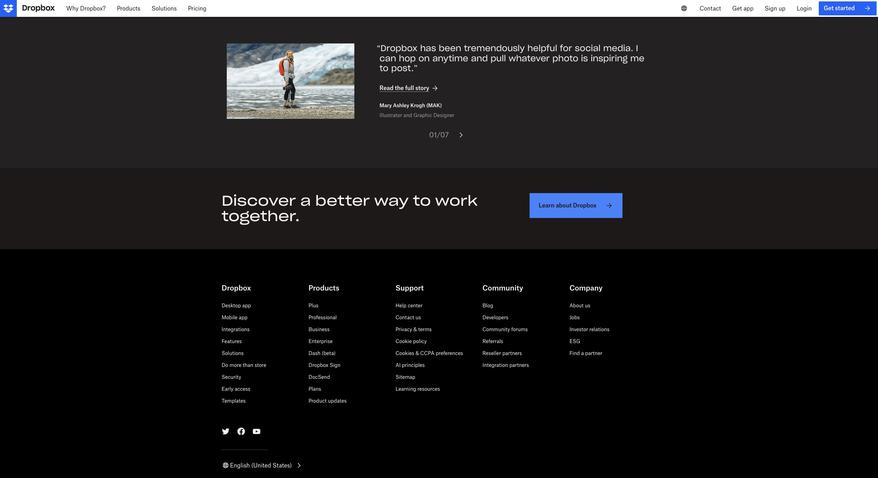 Task type: vqa. For each thing, say whether or not it's contained in the screenshot.
All to the top
no



Task type: locate. For each thing, give the bounding box(es) containing it.
1 vertical spatial contact
[[396, 315, 414, 321]]

0 horizontal spatial contact
[[396, 315, 414, 321]]

i
[[636, 43, 638, 54]]

solutions down features link
[[222, 350, 244, 356]]

and
[[471, 53, 488, 64], [404, 112, 412, 118]]

professional link
[[309, 315, 337, 321]]

1 vertical spatial to
[[413, 192, 431, 210]]

solutions left pricing
[[152, 5, 177, 12]]

solutions inside popup button
[[152, 5, 177, 12]]

get left started
[[824, 5, 834, 12]]

dropbox up docsend
[[309, 362, 328, 368]]

app for get app
[[744, 5, 754, 12]]

app right desktop
[[242, 303, 251, 309]]

app for mobile app
[[239, 315, 248, 321]]

get inside dropdown button
[[732, 5, 742, 12]]

1 horizontal spatial and
[[471, 53, 488, 64]]

1 horizontal spatial to
[[413, 192, 431, 210]]

sign
[[765, 5, 777, 12], [330, 362, 341, 368]]

0 vertical spatial to
[[380, 63, 389, 74]]

blog link
[[483, 303, 493, 309]]

1 vertical spatial dropbox
[[222, 284, 251, 292]]

pull
[[491, 53, 506, 64]]

designer
[[434, 112, 454, 118]]

cookies & ccpa preferences link
[[396, 350, 463, 356]]

a for find
[[581, 350, 584, 356]]

updates
[[328, 398, 347, 404]]

contact inside popup button
[[700, 5, 721, 12]]

& left terms
[[414, 326, 417, 332]]

get
[[824, 5, 834, 12], [732, 5, 742, 12]]

2 horizontal spatial dropbox
[[573, 202, 597, 209]]

do more than store link
[[222, 362, 266, 368]]

about us
[[570, 303, 591, 309]]

story
[[415, 85, 429, 92]]

dash
[[309, 350, 321, 356]]

1 vertical spatial a
[[581, 350, 584, 356]]

1 vertical spatial sign
[[330, 362, 341, 368]]

products inside dropdown button
[[117, 5, 140, 12]]

to inside "dropbox has been tremendously helpful for social media. i can hop on anytime and pull whatever photo is inspiring me to post."
[[380, 63, 389, 74]]

to right 'way'
[[413, 192, 431, 210]]

plans link
[[309, 386, 321, 392]]

illustrator
[[380, 112, 402, 118]]

security
[[222, 374, 241, 380]]

get for get started
[[824, 5, 834, 12]]

0 vertical spatial &
[[414, 326, 417, 332]]

why dropbox?
[[66, 5, 106, 12]]

get right 'contact' popup button
[[732, 5, 742, 12]]

and inside "dropbox has been tremendously helpful for social media. i can hop on anytime and pull whatever photo is inspiring me to post."
[[471, 53, 488, 64]]

0 vertical spatial a
[[300, 192, 311, 210]]

early access
[[222, 386, 250, 392]]

0 horizontal spatial and
[[404, 112, 412, 118]]

jobs link
[[570, 315, 580, 321]]

desktop
[[222, 303, 241, 309]]

1 horizontal spatial us
[[585, 303, 591, 309]]

terms
[[418, 326, 432, 332]]

contact left get app
[[700, 5, 721, 12]]

0 vertical spatial us
[[585, 303, 591, 309]]

community for community
[[483, 284, 523, 292]]

referrals link
[[483, 338, 503, 344]]

jobs
[[570, 315, 580, 321]]

been
[[439, 43, 461, 54]]

app for desktop app
[[242, 303, 251, 309]]

docsend
[[309, 374, 330, 380]]

sitemap
[[396, 374, 415, 380]]

docsend link
[[309, 374, 330, 380]]

ccpa
[[420, 350, 435, 356]]

0 vertical spatial app
[[744, 5, 754, 12]]

enterprise
[[309, 338, 333, 344]]

sign left up
[[765, 5, 777, 12]]

resources
[[418, 386, 440, 392]]

community down developers link
[[483, 326, 510, 332]]

1 horizontal spatial a
[[581, 350, 584, 356]]

developers
[[483, 315, 508, 321]]

mobile app link
[[222, 315, 248, 321]]

1 vertical spatial us
[[416, 315, 421, 321]]

us right about
[[585, 303, 591, 309]]

us for about us
[[585, 303, 591, 309]]

2 community from the top
[[483, 326, 510, 332]]

store
[[255, 362, 266, 368]]

01/07
[[429, 131, 449, 139]]

partners down reseller partners link
[[510, 362, 529, 368]]

dropbox inside 'link'
[[573, 202, 597, 209]]

solutions link
[[222, 350, 244, 356]]

company
[[570, 284, 603, 292]]

1 vertical spatial &
[[416, 350, 419, 356]]

a inside discover a better way to work together.
[[300, 192, 311, 210]]

footer
[[0, 266, 878, 478]]

0 horizontal spatial to
[[380, 63, 389, 74]]

dropbox up desktop app link
[[222, 284, 251, 292]]

1 horizontal spatial get
[[824, 5, 834, 12]]

0 vertical spatial and
[[471, 53, 488, 64]]

& left ccpa
[[416, 350, 419, 356]]

integration partners
[[483, 362, 529, 368]]

1 horizontal spatial dropbox
[[309, 362, 328, 368]]

for
[[560, 43, 572, 54]]

dropbox for dropbox
[[222, 284, 251, 292]]

0 horizontal spatial products
[[117, 5, 140, 12]]

partners for reseller partners
[[502, 350, 522, 356]]

integrations link
[[222, 326, 250, 332]]

app inside dropdown button
[[744, 5, 754, 12]]

0 vertical spatial solutions
[[152, 5, 177, 12]]

and left pull
[[471, 53, 488, 64]]

read the full story
[[380, 85, 429, 92]]

us down the center
[[416, 315, 421, 321]]

reseller
[[483, 350, 501, 356]]

get app button
[[727, 0, 759, 17]]

developers link
[[483, 315, 508, 321]]

product
[[309, 398, 327, 404]]

login link
[[791, 0, 818, 17]]

investor relations link
[[570, 326, 610, 332]]

partners up integration partners link
[[502, 350, 522, 356]]

0 horizontal spatial a
[[300, 192, 311, 210]]

& for cookies
[[416, 350, 419, 356]]

tremendously
[[464, 43, 525, 54]]

0 vertical spatial partners
[[502, 350, 522, 356]]

0 vertical spatial contact
[[700, 5, 721, 12]]

dash (beta) link
[[309, 350, 336, 356]]

1 vertical spatial partners
[[510, 362, 529, 368]]

0 horizontal spatial sign
[[330, 362, 341, 368]]

and down mary ashley krogh (mak)
[[404, 112, 412, 118]]

app right mobile
[[239, 315, 248, 321]]

get inside 'link'
[[824, 5, 834, 12]]

products
[[117, 5, 140, 12], [309, 284, 339, 292]]

sign down (beta)
[[330, 362, 341, 368]]

anytime
[[433, 53, 468, 64]]

2 vertical spatial dropbox
[[309, 362, 328, 368]]

0 horizontal spatial dropbox
[[222, 284, 251, 292]]

1 vertical spatial community
[[483, 326, 510, 332]]

1 horizontal spatial solutions
[[222, 350, 244, 356]]

ashley
[[393, 103, 409, 108]]

to
[[380, 63, 389, 74], [413, 192, 431, 210]]

1 horizontal spatial sign
[[765, 5, 777, 12]]

0 horizontal spatial us
[[416, 315, 421, 321]]

reseller partners
[[483, 350, 522, 356]]

get for get app
[[732, 5, 742, 12]]

discover
[[222, 192, 296, 210]]

community forums link
[[483, 326, 528, 332]]

business
[[309, 326, 330, 332]]

help center
[[396, 303, 423, 309]]

dropbox right about
[[573, 202, 597, 209]]

templates link
[[222, 398, 246, 404]]

better
[[315, 192, 370, 210]]

contact for contact
[[700, 5, 721, 12]]

1 horizontal spatial products
[[309, 284, 339, 292]]

to up read
[[380, 63, 389, 74]]

1 vertical spatial app
[[242, 303, 251, 309]]

contact up privacy on the left bottom
[[396, 315, 414, 321]]

me
[[630, 53, 645, 64]]

a inside 'footer'
[[581, 350, 584, 356]]

0 horizontal spatial solutions
[[152, 5, 177, 12]]

contact for contact us
[[396, 315, 414, 321]]

0 vertical spatial products
[[117, 5, 140, 12]]

0 vertical spatial community
[[483, 284, 523, 292]]

1 horizontal spatial contact
[[700, 5, 721, 12]]

0 horizontal spatial get
[[732, 5, 742, 12]]

early
[[222, 386, 233, 392]]

referrals
[[483, 338, 503, 344]]

app left sign up link at the right of page
[[744, 5, 754, 12]]

partner
[[585, 350, 602, 356]]

find
[[570, 350, 580, 356]]

1 vertical spatial solutions
[[222, 350, 244, 356]]

features
[[222, 338, 242, 344]]

on
[[419, 53, 430, 64]]

learn
[[539, 202, 555, 209]]

1 community from the top
[[483, 284, 523, 292]]

community up blog
[[483, 284, 523, 292]]

2 vertical spatial app
[[239, 315, 248, 321]]

can
[[380, 53, 396, 64]]

integration
[[483, 362, 508, 368]]

dash (beta)
[[309, 350, 336, 356]]

0 vertical spatial dropbox
[[573, 202, 597, 209]]



Task type: describe. For each thing, give the bounding box(es) containing it.
get started link
[[819, 1, 877, 15]]

to inside discover a better way to work together.
[[413, 192, 431, 210]]

do
[[222, 362, 228, 368]]

learn about dropbox
[[539, 202, 597, 209]]

helpful
[[528, 43, 557, 54]]

1 vertical spatial and
[[404, 112, 412, 118]]

center
[[408, 303, 423, 309]]

learning resources link
[[396, 386, 440, 392]]

mary ashley krogh (mak)
[[380, 103, 442, 108]]

graphic
[[414, 112, 432, 118]]

community for community forums
[[483, 326, 510, 332]]

privacy & terms
[[396, 326, 432, 332]]

integrations
[[222, 326, 250, 332]]

professional
[[309, 315, 337, 321]]

principles
[[402, 362, 425, 368]]

plans
[[309, 386, 321, 392]]

0 vertical spatial sign
[[765, 5, 777, 12]]

a for discover
[[300, 192, 311, 210]]

forums
[[511, 326, 528, 332]]

early access link
[[222, 386, 250, 392]]

products button
[[111, 0, 146, 17]]

plus
[[309, 303, 319, 309]]

features link
[[222, 338, 242, 344]]

& for privacy
[[414, 326, 417, 332]]

ai
[[396, 362, 401, 368]]

community forums
[[483, 326, 528, 332]]

footer containing dropbox
[[0, 266, 878, 478]]

desktop app
[[222, 303, 251, 309]]

way
[[374, 192, 409, 210]]

help
[[396, 303, 407, 309]]

illustrator and graphic designer
[[380, 112, 454, 118]]

english (united states)
[[230, 462, 292, 469]]

esg
[[570, 338, 580, 344]]

do more than store
[[222, 362, 266, 368]]

contact us
[[396, 315, 421, 321]]

full
[[405, 85, 414, 92]]

ai principles
[[396, 362, 425, 368]]

up
[[779, 5, 786, 12]]

privacy & terms link
[[396, 326, 432, 332]]

media.
[[603, 43, 633, 54]]

learning resources
[[396, 386, 440, 392]]

solutions button
[[146, 0, 182, 17]]

cookie policy link
[[396, 338, 427, 344]]

why dropbox? button
[[61, 0, 111, 17]]

contact us link
[[396, 315, 421, 321]]

"dropbox
[[377, 43, 418, 54]]

than
[[243, 362, 253, 368]]

has
[[420, 43, 436, 54]]

ai principles link
[[396, 362, 425, 368]]

pricing
[[188, 5, 207, 12]]

product updates
[[309, 398, 347, 404]]

relations
[[590, 326, 610, 332]]

mobile app
[[222, 315, 248, 321]]

(mak)
[[426, 103, 442, 108]]

preferences
[[436, 350, 463, 356]]

post."
[[391, 63, 418, 74]]

partners for integration partners
[[510, 362, 529, 368]]

learning
[[396, 386, 416, 392]]

why
[[66, 5, 79, 12]]

photo
[[553, 53, 578, 64]]

inspiring
[[591, 53, 628, 64]]

support
[[396, 284, 424, 292]]

is
[[581, 53, 588, 64]]

about
[[570, 303, 584, 309]]

pricing link
[[182, 0, 212, 17]]

find a partner
[[570, 350, 602, 356]]

"dropbox has been tremendously helpful for social media. i can hop on anytime and pull whatever photo is inspiring me to post."
[[377, 43, 645, 74]]

dropbox for dropbox sign
[[309, 362, 328, 368]]

blog
[[483, 303, 493, 309]]

english (united states) button
[[222, 461, 303, 470]]

privacy
[[396, 326, 412, 332]]

us for contact us
[[416, 315, 421, 321]]

(united
[[251, 462, 271, 469]]

english
[[230, 462, 250, 469]]

access
[[235, 386, 250, 392]]

1 vertical spatial products
[[309, 284, 339, 292]]

find a partner link
[[570, 350, 602, 356]]

a woman stands in front of a lake holding a camera. image
[[227, 43, 354, 119]]

security link
[[222, 374, 241, 380]]

reseller partners link
[[483, 350, 522, 356]]

cookie
[[396, 338, 412, 344]]

dropbox sign
[[309, 362, 341, 368]]

get app
[[732, 5, 754, 12]]

together.
[[222, 207, 300, 225]]

login
[[797, 5, 812, 12]]

about us link
[[570, 303, 591, 309]]

discover a better way to work together.
[[222, 192, 478, 225]]

dropbox?
[[80, 5, 106, 12]]

(beta)
[[322, 350, 336, 356]]

social
[[575, 43, 601, 54]]



